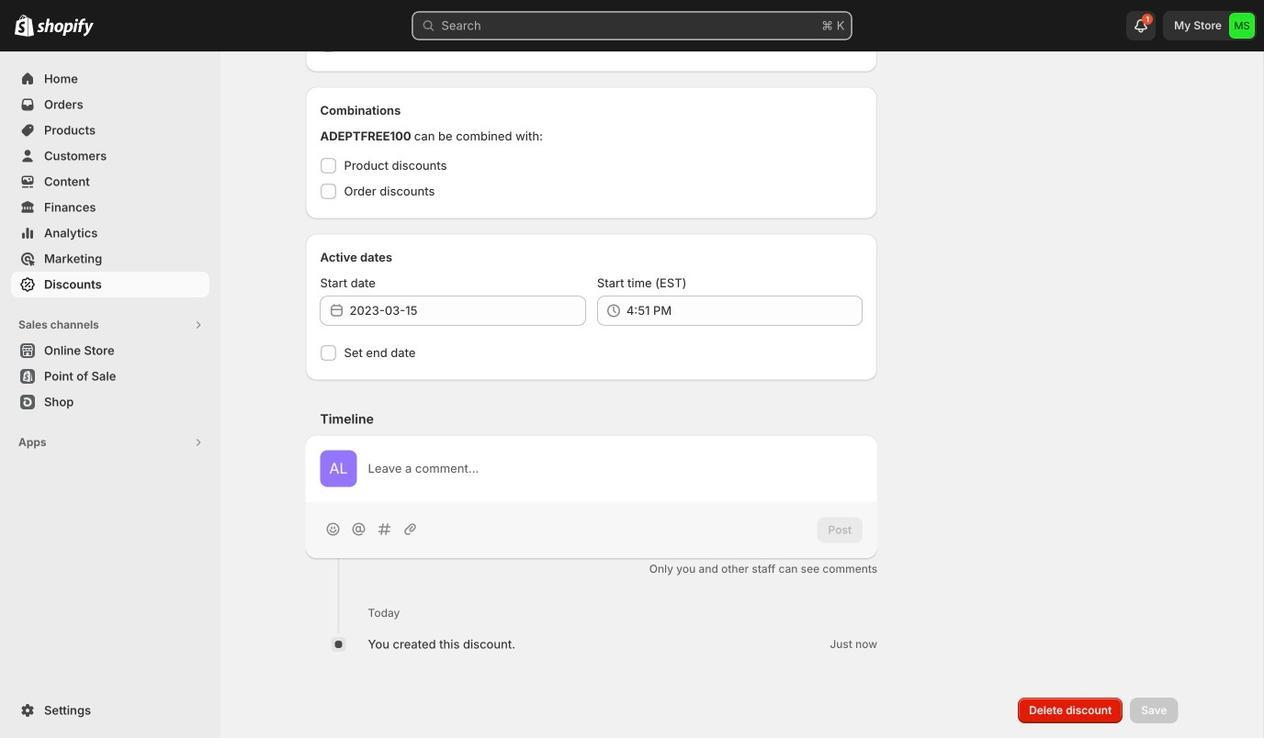 Task type: describe. For each thing, give the bounding box(es) containing it.
YYYY-MM-DD text field
[[350, 296, 586, 326]]



Task type: locate. For each thing, give the bounding box(es) containing it.
shopify image
[[15, 14, 34, 37]]

my store image
[[1229, 13, 1255, 39]]

shopify image
[[37, 18, 94, 37]]

Enter time text field
[[626, 296, 863, 326]]

Leave a comment... text field
[[368, 460, 863, 478]]

avatar with initials a l image
[[320, 451, 357, 487]]



Task type: vqa. For each thing, say whether or not it's contained in the screenshot.
"text box"
no



